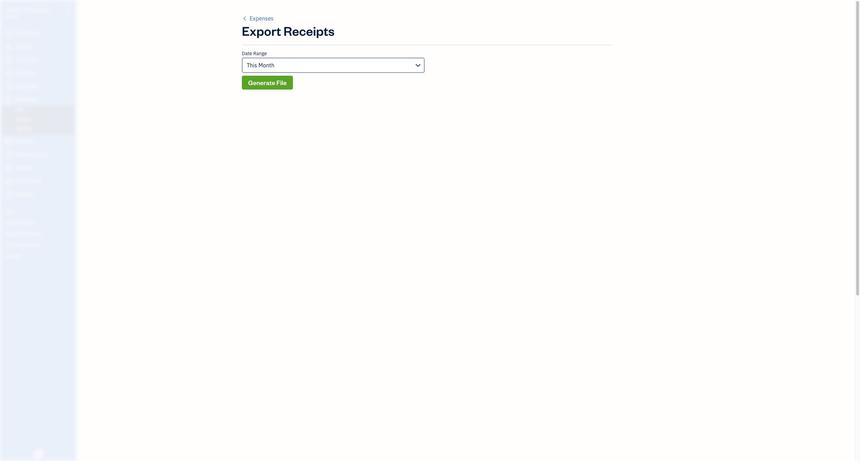 Task type: describe. For each thing, give the bounding box(es) containing it.
freshbooks image
[[33, 450, 44, 459]]

payment image
[[5, 83, 13, 90]]

generate
[[248, 79, 275, 87]]

Select date range field
[[242, 58, 425, 73]]

range
[[253, 50, 267, 57]]

expenses
[[250, 15, 274, 22]]

expense image
[[5, 96, 13, 103]]

generate file button
[[242, 76, 293, 90]]

estimate image
[[5, 57, 13, 64]]

receipts
[[284, 23, 335, 39]]

report image
[[5, 191, 13, 198]]

apps image
[[5, 209, 74, 214]]

file
[[277, 79, 287, 87]]

project image
[[5, 138, 13, 145]]

generate file
[[248, 79, 287, 87]]

money image
[[5, 165, 13, 172]]

timer image
[[5, 152, 13, 158]]

month
[[259, 62, 274, 69]]



Task type: locate. For each thing, give the bounding box(es) containing it.
dashboard image
[[5, 30, 13, 37]]

export
[[242, 23, 281, 39]]

invoice image
[[5, 70, 13, 77]]

client image
[[5, 43, 13, 50]]

chevronleft image
[[242, 14, 248, 23]]

chart image
[[5, 178, 13, 185]]

team members image
[[5, 220, 74, 226]]

items and services image
[[5, 231, 74, 237]]

this month
[[247, 62, 274, 69]]

this
[[247, 62, 257, 69]]

date
[[242, 50, 252, 57]]

date range
[[242, 50, 267, 57]]

expenses button
[[242, 14, 274, 23]]

owner
[[6, 14, 18, 19]]

maria's company owner
[[6, 6, 49, 19]]

export receipts
[[242, 23, 335, 39]]

maria's
[[6, 6, 24, 13]]

main element
[[0, 0, 94, 462]]

settings image
[[5, 253, 74, 259]]

company
[[25, 6, 49, 13]]

bank connections image
[[5, 242, 74, 248]]



Task type: vqa. For each thing, say whether or not it's contained in the screenshot.
Export
yes



